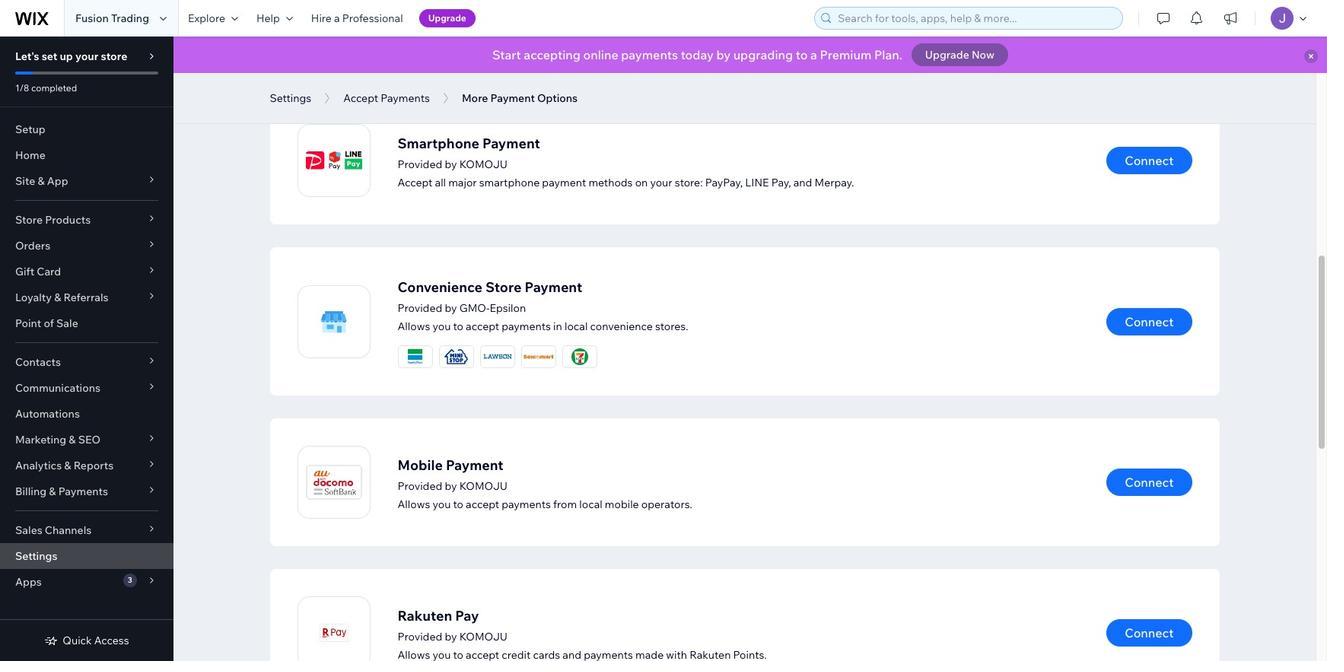 Task type: describe. For each thing, give the bounding box(es) containing it.
payments inside button
[[381, 91, 430, 105]]

accept inside mobile payment provided by komoju allows you to accept payments from local mobile operators.
[[466, 498, 500, 511]]

billing & payments button
[[0, 479, 174, 505]]

payments inside dropdown button
[[58, 485, 108, 499]]

lawson image
[[481, 346, 514, 368]]

Search for tools, apps, help & more... field
[[834, 8, 1119, 29]]

start accepting online payments today by upgrading to a premium plan. alert
[[174, 37, 1328, 73]]

connect button for mobile payment
[[1107, 469, 1193, 496]]

epsilon
[[490, 302, 526, 315]]

payments inside convenience store payment provided by gmo-epsilon allows you to accept payments in local convenience stores.
[[502, 320, 551, 334]]

settings button
[[262, 87, 319, 110]]

reports
[[74, 459, 114, 473]]

payment
[[542, 176, 587, 189]]

connect button for smartphone payment
[[1107, 147, 1193, 174]]

let's set up your store
[[15, 49, 127, 63]]

gift
[[15, 265, 34, 279]]

connect button for rakuten pay
[[1107, 620, 1193, 647]]

online
[[584, 47, 619, 62]]

by inside convenience store payment provided by gmo-epsilon allows you to accept payments in local convenience stores.
[[445, 302, 457, 315]]

gift card
[[15, 265, 61, 279]]

site
[[15, 174, 35, 188]]

trading
[[111, 11, 149, 25]]

explore
[[188, 11, 225, 25]]

merpay.
[[815, 176, 855, 189]]

settings for settings link
[[15, 550, 57, 563]]

point of sale
[[15, 317, 78, 330]]

start accepting online payments today by upgrading to a premium plan.
[[493, 47, 903, 62]]

convenience
[[398, 279, 483, 296]]

provided for smartphone
[[398, 157, 443, 171]]

0 vertical spatial a
[[334, 11, 340, 25]]

communications button
[[0, 375, 174, 401]]

& for analytics
[[64, 459, 71, 473]]

a inside alert
[[811, 47, 818, 62]]

gift card button
[[0, 259, 174, 285]]

automations
[[15, 407, 80, 421]]

communications
[[15, 381, 101, 395]]

you inside mobile payment provided by komoju allows you to accept payments from local mobile operators.
[[433, 498, 451, 511]]

loyalty & referrals
[[15, 291, 109, 305]]

payment for more
[[491, 91, 535, 105]]

app
[[47, 174, 68, 188]]

operators.
[[642, 498, 693, 511]]

mobile
[[398, 456, 443, 474]]

channels
[[45, 524, 92, 538]]

upgrade button
[[419, 9, 476, 27]]

in
[[554, 320, 563, 334]]

provided for mobile
[[398, 479, 443, 493]]

fusion trading
[[75, 11, 149, 25]]

setup
[[15, 123, 45, 136]]

paypay,
[[706, 176, 743, 189]]

to inside convenience store payment provided by gmo-epsilon allows you to accept payments in local convenience stores.
[[453, 320, 464, 334]]

more
[[462, 91, 488, 105]]

help
[[257, 11, 280, 25]]

allows inside convenience store payment provided by gmo-epsilon allows you to accept payments in local convenience stores.
[[398, 320, 430, 334]]

convenience store payment provided by gmo-epsilon allows you to accept payments in local convenience stores.
[[398, 279, 689, 334]]

upgrade for upgrade now
[[926, 48, 970, 62]]

store:
[[675, 176, 703, 189]]

loyalty & referrals button
[[0, 285, 174, 311]]

site & app button
[[0, 168, 174, 194]]

upgrading
[[734, 47, 794, 62]]

& for site
[[38, 174, 45, 188]]

analytics
[[15, 459, 62, 473]]

of
[[44, 317, 54, 330]]

your inside 'sidebar' element
[[75, 49, 98, 63]]

sales channels
[[15, 524, 92, 538]]

from
[[554, 498, 577, 511]]

up
[[60, 49, 73, 63]]

smartphone
[[398, 134, 480, 152]]

store products
[[15, 213, 91, 227]]

quick
[[63, 634, 92, 648]]

familymart image
[[399, 346, 432, 368]]

and
[[794, 176, 813, 189]]

marketing & seo
[[15, 433, 101, 447]]

point of sale link
[[0, 311, 174, 337]]

connect for convenience store payment
[[1126, 314, 1175, 329]]

card
[[37, 265, 61, 279]]

allows inside mobile payment provided by komoju allows you to accept payments from local mobile operators.
[[398, 498, 430, 511]]

sidebar element
[[0, 37, 174, 662]]

on
[[636, 176, 648, 189]]

contacts
[[15, 356, 61, 369]]

payment for smartphone
[[483, 134, 540, 152]]

start
[[493, 47, 521, 62]]

upgrade now button
[[912, 43, 1009, 66]]

connect button for convenience store payment
[[1107, 308, 1193, 335]]

options
[[538, 91, 578, 105]]

orders
[[15, 239, 50, 253]]

accept payments button
[[336, 87, 438, 110]]

store inside convenience store payment provided by gmo-epsilon allows you to accept payments in local convenience stores.
[[486, 279, 522, 296]]

accept payments
[[344, 91, 430, 105]]

rakuten
[[398, 607, 452, 625]]

provided for rakuten
[[398, 630, 443, 644]]

contacts button
[[0, 349, 174, 375]]

seveneleven image
[[563, 346, 597, 368]]

rakuten pay provided by komoju
[[398, 607, 508, 644]]

referrals
[[64, 291, 109, 305]]

payment for mobile
[[446, 456, 504, 474]]



Task type: vqa. For each thing, say whether or not it's contained in the screenshot.
Let's on the left
yes



Task type: locate. For each thing, give the bounding box(es) containing it.
connect for smartphone payment
[[1126, 153, 1175, 168]]

store inside store products popup button
[[15, 213, 43, 227]]

1 horizontal spatial accept
[[398, 176, 433, 189]]

payments up smartphone
[[381, 91, 430, 105]]

local
[[565, 320, 588, 334], [580, 498, 603, 511]]

to inside mobile payment provided by komoju allows you to accept payments from local mobile operators.
[[453, 498, 464, 511]]

2 accept from the top
[[466, 498, 500, 511]]

0 vertical spatial payments
[[622, 47, 678, 62]]

provided inside mobile payment provided by komoju allows you to accept payments from local mobile operators.
[[398, 479, 443, 493]]

your right "up"
[[75, 49, 98, 63]]

let's
[[15, 49, 39, 63]]

a right the hire
[[334, 11, 340, 25]]

komoju inside mobile payment provided by komoju allows you to accept payments from local mobile operators.
[[460, 479, 508, 493]]

gmo-
[[460, 302, 490, 315]]

marketing & seo button
[[0, 427, 174, 453]]

& right site on the left
[[38, 174, 45, 188]]

accept inside smartphone payment provided by komoju accept all major smartphone payment methods on your store: paypay, line pay, and merpay.
[[398, 176, 433, 189]]

methods
[[589, 176, 633, 189]]

4 connect button from the top
[[1107, 620, 1193, 647]]

payments down epsilon
[[502, 320, 551, 334]]

orders button
[[0, 233, 174, 259]]

pay,
[[772, 176, 792, 189]]

& right the loyalty
[[54, 291, 61, 305]]

billing
[[15, 485, 47, 499]]

2 allows from the top
[[398, 498, 430, 511]]

2 vertical spatial to
[[453, 498, 464, 511]]

1 vertical spatial you
[[433, 498, 451, 511]]

settings link
[[0, 544, 174, 570]]

point
[[15, 317, 41, 330]]

setup link
[[0, 116, 174, 142]]

& inside site & app "popup button"
[[38, 174, 45, 188]]

accept
[[344, 91, 378, 105], [398, 176, 433, 189]]

4 provided from the top
[[398, 630, 443, 644]]

apps
[[15, 576, 42, 589]]

0 vertical spatial settings
[[270, 91, 312, 105]]

2 vertical spatial komoju
[[460, 630, 508, 644]]

billing & payments
[[15, 485, 108, 499]]

& right billing
[[49, 485, 56, 499]]

convenience
[[591, 320, 653, 334]]

provided down convenience
[[398, 302, 443, 315]]

professional
[[342, 11, 403, 25]]

& inside the billing & payments dropdown button
[[49, 485, 56, 499]]

upgrade inside "upgrade" button
[[428, 12, 467, 24]]

1 vertical spatial a
[[811, 47, 818, 62]]

1 vertical spatial to
[[453, 320, 464, 334]]

0 horizontal spatial your
[[75, 49, 98, 63]]

seo
[[78, 433, 101, 447]]

0 horizontal spatial a
[[334, 11, 340, 25]]

& inside loyalty & referrals 'dropdown button'
[[54, 291, 61, 305]]

analytics & reports button
[[0, 453, 174, 479]]

hire
[[311, 11, 332, 25]]

accept inside button
[[344, 91, 378, 105]]

pay
[[456, 607, 479, 625]]

payments left from
[[502, 498, 551, 511]]

& inside marketing & seo popup button
[[69, 433, 76, 447]]

4 connect from the top
[[1126, 626, 1175, 641]]

0 vertical spatial payments
[[381, 91, 430, 105]]

komoju
[[460, 157, 508, 171], [460, 479, 508, 493], [460, 630, 508, 644]]

1 horizontal spatial store
[[486, 279, 522, 296]]

connect
[[1126, 153, 1175, 168], [1126, 314, 1175, 329], [1126, 475, 1175, 490], [1126, 626, 1175, 641]]

provided inside rakuten pay provided by komoju
[[398, 630, 443, 644]]

by for smartphone
[[445, 157, 457, 171]]

& left seo
[[69, 433, 76, 447]]

upgrade left 'now'
[[926, 48, 970, 62]]

1/8 completed
[[15, 82, 77, 94]]

1 vertical spatial accept
[[466, 498, 500, 511]]

smartphone payment provided by komoju accept all major smartphone payment methods on your store: paypay, line pay, and merpay.
[[398, 134, 855, 189]]

local inside mobile payment provided by komoju allows you to accept payments from local mobile operators.
[[580, 498, 603, 511]]

3 provided from the top
[[398, 479, 443, 493]]

& inside analytics & reports dropdown button
[[64, 459, 71, 473]]

2 komoju from the top
[[460, 479, 508, 493]]

settings inside button
[[270, 91, 312, 105]]

1 horizontal spatial a
[[811, 47, 818, 62]]

you down mobile
[[433, 498, 451, 511]]

0 horizontal spatial settings
[[15, 550, 57, 563]]

by for mobile
[[445, 479, 457, 493]]

connect for rakuten pay
[[1126, 626, 1175, 641]]

home link
[[0, 142, 174, 168]]

accept inside convenience store payment provided by gmo-epsilon allows you to accept payments in local convenience stores.
[[466, 320, 500, 334]]

3 connect button from the top
[[1107, 469, 1193, 496]]

0 horizontal spatial store
[[15, 213, 43, 227]]

payment inside mobile payment provided by komoju allows you to accept payments from local mobile operators.
[[446, 456, 504, 474]]

plan.
[[875, 47, 903, 62]]

a
[[334, 11, 340, 25], [811, 47, 818, 62]]

payments inside mobile payment provided by komoju allows you to accept payments from local mobile operators.
[[502, 498, 551, 511]]

by inside rakuten pay provided by komoju
[[445, 630, 457, 644]]

hire a professional link
[[302, 0, 412, 37]]

0 vertical spatial allows
[[398, 320, 430, 334]]

0 vertical spatial you
[[433, 320, 451, 334]]

0 vertical spatial komoju
[[460, 157, 508, 171]]

upgrade now
[[926, 48, 995, 62]]

hire a professional
[[311, 11, 403, 25]]

local right "in"
[[565, 320, 588, 334]]

komoju for mobile
[[460, 479, 508, 493]]

& for loyalty
[[54, 291, 61, 305]]

1 vertical spatial store
[[486, 279, 522, 296]]

komoju inside smartphone payment provided by komoju accept all major smartphone payment methods on your store: paypay, line pay, and merpay.
[[460, 157, 508, 171]]

by for rakuten
[[445, 630, 457, 644]]

by inside smartphone payment provided by komoju accept all major smartphone payment methods on your store: paypay, line pay, and merpay.
[[445, 157, 457, 171]]

smartphone
[[479, 176, 540, 189]]

1 provided from the top
[[398, 157, 443, 171]]

2 connect button from the top
[[1107, 308, 1193, 335]]

0 vertical spatial upgrade
[[428, 12, 467, 24]]

1 vertical spatial allows
[[398, 498, 430, 511]]

all
[[435, 176, 446, 189]]

1 allows from the top
[[398, 320, 430, 334]]

3 connect from the top
[[1126, 475, 1175, 490]]

settings for settings button
[[270, 91, 312, 105]]

0 vertical spatial accept
[[344, 91, 378, 105]]

1 connect from the top
[[1126, 153, 1175, 168]]

payment up "in"
[[525, 279, 583, 296]]

0 vertical spatial your
[[75, 49, 98, 63]]

loyalty
[[15, 291, 52, 305]]

more payment options
[[462, 91, 578, 105]]

fusion
[[75, 11, 109, 25]]

you
[[433, 320, 451, 334], [433, 498, 451, 511]]

store up orders at the top left
[[15, 213, 43, 227]]

mobile
[[605, 498, 639, 511]]

seicomart image
[[522, 346, 555, 368]]

1 vertical spatial upgrade
[[926, 48, 970, 62]]

0 vertical spatial local
[[565, 320, 588, 334]]

1 connect button from the top
[[1107, 147, 1193, 174]]

payment inside convenience store payment provided by gmo-epsilon allows you to accept payments in local convenience stores.
[[525, 279, 583, 296]]

to for accepting
[[796, 47, 808, 62]]

1 horizontal spatial payments
[[381, 91, 430, 105]]

provided down mobile
[[398, 479, 443, 493]]

set
[[42, 49, 57, 63]]

0 vertical spatial to
[[796, 47, 808, 62]]

komoju inside rakuten pay provided by komoju
[[460, 630, 508, 644]]

& for billing
[[49, 485, 56, 499]]

major
[[449, 176, 477, 189]]

payment inside more payment options button
[[491, 91, 535, 105]]

accept left all
[[398, 176, 433, 189]]

1 horizontal spatial upgrade
[[926, 48, 970, 62]]

payments left today
[[622, 47, 678, 62]]

1/8
[[15, 82, 29, 94]]

2 you from the top
[[433, 498, 451, 511]]

1 vertical spatial komoju
[[460, 479, 508, 493]]

site & app
[[15, 174, 68, 188]]

2 provided from the top
[[398, 302, 443, 315]]

sales
[[15, 524, 42, 538]]

to
[[796, 47, 808, 62], [453, 320, 464, 334], [453, 498, 464, 511]]

1 you from the top
[[433, 320, 451, 334]]

local inside convenience store payment provided by gmo-epsilon allows you to accept payments in local convenience stores.
[[565, 320, 588, 334]]

payments down analytics & reports dropdown button
[[58, 485, 108, 499]]

quick access
[[63, 634, 129, 648]]

quick access button
[[44, 634, 129, 648]]

store
[[101, 49, 127, 63]]

by inside alert
[[717, 47, 731, 62]]

1 horizontal spatial settings
[[270, 91, 312, 105]]

local right from
[[580, 498, 603, 511]]

&
[[38, 174, 45, 188], [54, 291, 61, 305], [69, 433, 76, 447], [64, 459, 71, 473], [49, 485, 56, 499]]

1 vertical spatial local
[[580, 498, 603, 511]]

& for marketing
[[69, 433, 76, 447]]

allows up familymart icon
[[398, 320, 430, 334]]

upgrade right professional
[[428, 12, 467, 24]]

you up ministop icon
[[433, 320, 451, 334]]

2 vertical spatial payments
[[502, 498, 551, 511]]

you inside convenience store payment provided by gmo-epsilon allows you to accept payments in local convenience stores.
[[433, 320, 451, 334]]

accept
[[466, 320, 500, 334], [466, 498, 500, 511]]

a left premium on the right top
[[811, 47, 818, 62]]

& left reports
[[64, 459, 71, 473]]

0 horizontal spatial upgrade
[[428, 12, 467, 24]]

automations link
[[0, 401, 174, 427]]

komoju for smartphone
[[460, 157, 508, 171]]

payment up smartphone
[[483, 134, 540, 152]]

more payment options button
[[455, 87, 586, 110]]

products
[[45, 213, 91, 227]]

stores.
[[656, 320, 689, 334]]

1 horizontal spatial your
[[651, 176, 673, 189]]

store up epsilon
[[486, 279, 522, 296]]

allows down mobile
[[398, 498, 430, 511]]

settings
[[270, 91, 312, 105], [15, 550, 57, 563]]

provided
[[398, 157, 443, 171], [398, 302, 443, 315], [398, 479, 443, 493], [398, 630, 443, 644]]

access
[[94, 634, 129, 648]]

by inside mobile payment provided by komoju allows you to accept payments from local mobile operators.
[[445, 479, 457, 493]]

1 vertical spatial settings
[[15, 550, 57, 563]]

connect for mobile payment
[[1126, 475, 1175, 490]]

to for payment
[[453, 498, 464, 511]]

payment inside smartphone payment provided by komoju accept all major smartphone payment methods on your store: paypay, line pay, and merpay.
[[483, 134, 540, 152]]

allows
[[398, 320, 430, 334], [398, 498, 430, 511]]

upgrade for upgrade
[[428, 12, 467, 24]]

by
[[717, 47, 731, 62], [445, 157, 457, 171], [445, 302, 457, 315], [445, 479, 457, 493], [445, 630, 457, 644]]

0 horizontal spatial payments
[[58, 485, 108, 499]]

now
[[972, 48, 995, 62]]

1 komoju from the top
[[460, 157, 508, 171]]

1 vertical spatial payments
[[502, 320, 551, 334]]

sale
[[56, 317, 78, 330]]

your
[[75, 49, 98, 63], [651, 176, 673, 189]]

1 vertical spatial your
[[651, 176, 673, 189]]

marketing
[[15, 433, 66, 447]]

provided inside convenience store payment provided by gmo-epsilon allows you to accept payments in local convenience stores.
[[398, 302, 443, 315]]

payment right mobile
[[446, 456, 504, 474]]

3 komoju from the top
[[460, 630, 508, 644]]

provided inside smartphone payment provided by komoju accept all major smartphone payment methods on your store: paypay, line pay, and merpay.
[[398, 157, 443, 171]]

payments
[[381, 91, 430, 105], [58, 485, 108, 499]]

0 vertical spatial accept
[[466, 320, 500, 334]]

settings inside 'sidebar' element
[[15, 550, 57, 563]]

store products button
[[0, 207, 174, 233]]

1 accept from the top
[[466, 320, 500, 334]]

your right on on the left top
[[651, 176, 673, 189]]

1 vertical spatial accept
[[398, 176, 433, 189]]

provided up all
[[398, 157, 443, 171]]

2 connect from the top
[[1126, 314, 1175, 329]]

premium
[[820, 47, 872, 62]]

accept right settings button
[[344, 91, 378, 105]]

completed
[[31, 82, 77, 94]]

ministop image
[[440, 346, 473, 368]]

komoju for rakuten
[[460, 630, 508, 644]]

help button
[[247, 0, 302, 37]]

upgrade inside button
[[926, 48, 970, 62]]

your inside smartphone payment provided by komoju accept all major smartphone payment methods on your store: paypay, line pay, and merpay.
[[651, 176, 673, 189]]

payments inside alert
[[622, 47, 678, 62]]

payment right the more
[[491, 91, 535, 105]]

0 horizontal spatial accept
[[344, 91, 378, 105]]

1 vertical spatial payments
[[58, 485, 108, 499]]

0 vertical spatial store
[[15, 213, 43, 227]]

provided down the rakuten
[[398, 630, 443, 644]]

home
[[15, 148, 46, 162]]

today
[[681, 47, 714, 62]]

line
[[746, 176, 769, 189]]

to inside alert
[[796, 47, 808, 62]]

store
[[15, 213, 43, 227], [486, 279, 522, 296]]



